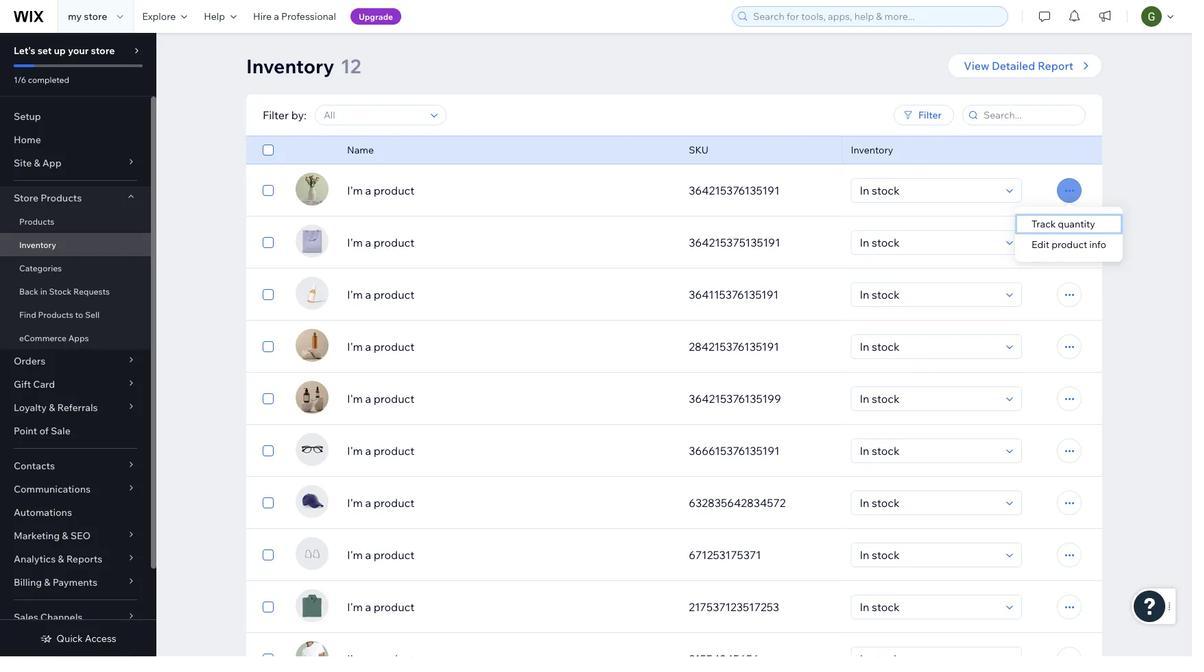 Task type: describe. For each thing, give the bounding box(es) containing it.
217537123517253
[[689, 601, 779, 615]]

284215376135191
[[689, 340, 779, 354]]

1 vertical spatial products
[[19, 216, 54, 227]]

products for store
[[41, 192, 82, 204]]

home link
[[0, 128, 151, 152]]

edit product info
[[1032, 239, 1106, 251]]

find products to sell
[[19, 310, 100, 320]]

a for 632835642834572
[[365, 497, 371, 510]]

select field for 284215376135191
[[856, 335, 1002, 359]]

info
[[1090, 239, 1106, 251]]

1 vertical spatial inventory
[[851, 144, 893, 156]]

analytics & reports button
[[0, 548, 151, 571]]

364215376135199
[[689, 392, 781, 406]]

name
[[347, 144, 374, 156]]

i'm a product for 284215376135191
[[347, 340, 414, 354]]

i'm for 364115376135191
[[347, 288, 363, 302]]

select field for 217537123517253
[[856, 596, 1002, 619]]

point of sale
[[14, 425, 71, 437]]

product for 364215375135191
[[374, 236, 414, 250]]

edit
[[1032, 239, 1050, 251]]

select field for 364115376135191
[[856, 283, 1002, 307]]

632835642834572
[[689, 497, 786, 510]]

store products button
[[0, 187, 151, 210]]

gift card button
[[0, 373, 151, 396]]

stock
[[49, 286, 72, 297]]

sales channels button
[[0, 606, 151, 630]]

view
[[964, 59, 989, 73]]

app
[[42, 157, 61, 169]]

inventory 12
[[246, 54, 361, 78]]

products for find
[[38, 310, 73, 320]]

i'm for 364215376135191
[[347, 184, 363, 198]]

gift card
[[14, 379, 55, 391]]

help button
[[196, 0, 245, 33]]

billing & payments
[[14, 577, 97, 589]]

back in stock requests
[[19, 286, 110, 297]]

a for 217537123517253
[[365, 601, 371, 615]]

of
[[39, 425, 49, 437]]

home
[[14, 134, 41, 146]]

ecommerce apps link
[[0, 327, 151, 350]]

product for 217537123517253
[[374, 601, 414, 615]]

i'm for 364215375135191
[[347, 236, 363, 250]]

& for billing
[[44, 577, 50, 589]]

by:
[[291, 108, 307, 122]]

automations link
[[0, 501, 151, 525]]

categories link
[[0, 257, 151, 280]]

& for analytics
[[58, 554, 64, 566]]

product for 364115376135191
[[374, 288, 414, 302]]

i'm for 217537123517253
[[347, 601, 363, 615]]

analytics & reports
[[14, 554, 102, 566]]

sidebar element
[[0, 33, 156, 658]]

track
[[1032, 218, 1056, 230]]

inventory link
[[0, 233, 151, 257]]

filter button
[[894, 105, 954, 126]]

product for 364215376135191
[[374, 184, 414, 198]]

i'm a product for 671253175371
[[347, 549, 414, 562]]

orders button
[[0, 350, 151, 373]]

hire
[[253, 10, 272, 22]]

sku
[[689, 144, 709, 156]]

let's
[[14, 45, 35, 57]]

card
[[33, 379, 55, 391]]

referrals
[[57, 402, 98, 414]]

site
[[14, 157, 32, 169]]

detailed
[[992, 59, 1035, 73]]

gift
[[14, 379, 31, 391]]

marketing
[[14, 530, 60, 542]]

i'm a product button for 364215376135191
[[347, 182, 672, 199]]

store products
[[14, 192, 82, 204]]

categories
[[19, 263, 62, 273]]

Search for tools, apps, help & more... field
[[749, 7, 1004, 26]]

sale
[[51, 425, 71, 437]]

i'm a product for 364215375135191
[[347, 236, 414, 250]]

i'm a product button for 364215376135199
[[347, 391, 672, 407]]

billing
[[14, 577, 42, 589]]

product for 366615376135191
[[374, 444, 414, 458]]

product for 364215376135199
[[374, 392, 414, 406]]

contacts button
[[0, 455, 151, 478]]

product inside 'button'
[[1052, 239, 1087, 251]]

to
[[75, 310, 83, 320]]

my
[[68, 10, 82, 22]]

setup
[[14, 110, 41, 122]]

i'm a product for 217537123517253
[[347, 601, 414, 615]]

seo
[[70, 530, 91, 542]]

i'm a product for 366615376135191
[[347, 444, 414, 458]]

i'm for 364215376135199
[[347, 392, 363, 406]]

364215376135191
[[689, 184, 780, 198]]

sales channels
[[14, 612, 83, 624]]

product for 284215376135191
[[374, 340, 414, 354]]

select field for 366615376135191
[[856, 440, 1002, 463]]

i'm a product for 632835642834572
[[347, 497, 414, 510]]

i'm a product button for 632835642834572
[[347, 495, 672, 512]]

364115376135191
[[689, 288, 779, 302]]

edit product info button
[[1015, 235, 1123, 255]]

select field for 632835642834572
[[856, 492, 1002, 515]]



Task type: vqa. For each thing, say whether or not it's contained in the screenshot.
Cashier Can checkout customers with POS, but cannot access the Dashboard or edit product catalog. View Role Permissions VIEW ROLE PERMISSIONS button
no



Task type: locate. For each thing, give the bounding box(es) containing it.
2 vertical spatial products
[[38, 310, 73, 320]]

5 i'm a product from the top
[[347, 392, 414, 406]]

i'm a product button for 364115376135191
[[347, 287, 672, 303]]

i'm a product for 364115376135191
[[347, 288, 414, 302]]

i'm a product for 364215376135191
[[347, 184, 414, 198]]

communications
[[14, 484, 91, 496]]

& inside popup button
[[62, 530, 68, 542]]

set
[[38, 45, 52, 57]]

channels
[[40, 612, 83, 624]]

find products to sell link
[[0, 303, 151, 327]]

8 i'm from the top
[[347, 549, 363, 562]]

completed
[[28, 74, 69, 85]]

0 horizontal spatial inventory
[[19, 240, 56, 250]]

1 vertical spatial store
[[91, 45, 115, 57]]

find
[[19, 310, 36, 320]]

sell
[[85, 310, 100, 320]]

loyalty
[[14, 402, 47, 414]]

store
[[14, 192, 38, 204]]

quick access button
[[40, 633, 116, 645]]

back in stock requests link
[[0, 280, 151, 303]]

& right billing on the left bottom
[[44, 577, 50, 589]]

requests
[[73, 286, 110, 297]]

0 vertical spatial store
[[84, 10, 107, 22]]

contacts
[[14, 460, 55, 472]]

loyalty & referrals
[[14, 402, 98, 414]]

filter inside filter button
[[918, 109, 942, 121]]

product for 671253175371
[[374, 549, 414, 562]]

point of sale link
[[0, 420, 151, 443]]

loyalty & referrals button
[[0, 396, 151, 420]]

products up the ecommerce apps
[[38, 310, 73, 320]]

billing & payments button
[[0, 571, 151, 595]]

6 select field from the top
[[856, 440, 1002, 463]]

filter by:
[[263, 108, 307, 122]]

point
[[14, 425, 37, 437]]

i'm a product button for 671253175371
[[347, 547, 672, 564]]

store right 'my'
[[84, 10, 107, 22]]

a for 364215375135191
[[365, 236, 371, 250]]

access
[[85, 633, 116, 645]]

products inside popup button
[[41, 192, 82, 204]]

i'm for 284215376135191
[[347, 340, 363, 354]]

2 vertical spatial inventory
[[19, 240, 56, 250]]

10 select field from the top
[[856, 648, 1002, 658]]

analytics
[[14, 554, 56, 566]]

7 i'm a product button from the top
[[347, 495, 672, 512]]

3 i'm a product button from the top
[[347, 287, 672, 303]]

5 select field from the top
[[856, 388, 1002, 411]]

1 horizontal spatial inventory
[[246, 54, 334, 78]]

product
[[374, 184, 414, 198], [374, 236, 414, 250], [1052, 239, 1087, 251], [374, 288, 414, 302], [374, 340, 414, 354], [374, 392, 414, 406], [374, 444, 414, 458], [374, 497, 414, 510], [374, 549, 414, 562], [374, 601, 414, 615]]

& for loyalty
[[49, 402, 55, 414]]

select field for 364215375135191
[[856, 231, 1002, 254]]

0 horizontal spatial filter
[[263, 108, 289, 122]]

inventory
[[246, 54, 334, 78], [851, 144, 893, 156], [19, 240, 56, 250]]

communications button
[[0, 478, 151, 501]]

products
[[41, 192, 82, 204], [19, 216, 54, 227], [38, 310, 73, 320]]

select field for 671253175371
[[856, 544, 1002, 567]]

i'm a product button for 366615376135191
[[347, 443, 672, 460]]

6 i'm from the top
[[347, 444, 363, 458]]

up
[[54, 45, 66, 57]]

help
[[204, 10, 225, 22]]

store
[[84, 10, 107, 22], [91, 45, 115, 57]]

sales
[[14, 612, 38, 624]]

upgrade button
[[350, 8, 401, 25]]

Search... field
[[980, 106, 1081, 125]]

ecommerce
[[19, 333, 67, 343]]

ecommerce apps
[[19, 333, 89, 343]]

i'm for 671253175371
[[347, 549, 363, 562]]

4 i'm from the top
[[347, 340, 363, 354]]

1 horizontal spatial filter
[[918, 109, 942, 121]]

hire a professional link
[[245, 0, 344, 33]]

2 select field from the top
[[856, 231, 1002, 254]]

2 horizontal spatial inventory
[[851, 144, 893, 156]]

quick access
[[56, 633, 116, 645]]

None checkbox
[[263, 142, 274, 158], [263, 235, 274, 251], [263, 287, 274, 303], [263, 339, 274, 355], [263, 391, 274, 407], [263, 495, 274, 512], [263, 600, 274, 616], [263, 142, 274, 158], [263, 235, 274, 251], [263, 287, 274, 303], [263, 339, 274, 355], [263, 391, 274, 407], [263, 495, 274, 512], [263, 600, 274, 616]]

explore
[[142, 10, 176, 22]]

4 i'm a product button from the top
[[347, 339, 672, 355]]

a for 364215376135191
[[365, 184, 371, 198]]

9 i'm from the top
[[347, 601, 363, 615]]

& left 'seo'
[[62, 530, 68, 542]]

a for 671253175371
[[365, 549, 371, 562]]

filter for filter
[[918, 109, 942, 121]]

7 i'm from the top
[[347, 497, 363, 510]]

site & app button
[[0, 152, 151, 175]]

& right loyalty
[[49, 402, 55, 414]]

upgrade
[[359, 11, 393, 22]]

professional
[[281, 10, 336, 22]]

orders
[[14, 355, 45, 367]]

store right your
[[91, 45, 115, 57]]

& left reports
[[58, 554, 64, 566]]

i'm for 632835642834572
[[347, 497, 363, 510]]

1 i'm from the top
[[347, 184, 363, 198]]

4 i'm a product from the top
[[347, 340, 414, 354]]

select field for 364215376135199
[[856, 388, 1002, 411]]

1 i'm a product from the top
[[347, 184, 414, 198]]

3 select field from the top
[[856, 283, 1002, 307]]

366615376135191
[[689, 444, 780, 458]]

& for site
[[34, 157, 40, 169]]

8 i'm a product from the top
[[347, 549, 414, 562]]

report
[[1038, 59, 1074, 73]]

inventory inside sidebar element
[[19, 240, 56, 250]]

Select field
[[856, 179, 1002, 202], [856, 231, 1002, 254], [856, 283, 1002, 307], [856, 335, 1002, 359], [856, 388, 1002, 411], [856, 440, 1002, 463], [856, 492, 1002, 515], [856, 544, 1002, 567], [856, 596, 1002, 619], [856, 648, 1002, 658]]

6 i'm a product button from the top
[[347, 443, 672, 460]]

reports
[[66, 554, 102, 566]]

8 i'm a product button from the top
[[347, 547, 672, 564]]

product for 632835642834572
[[374, 497, 414, 510]]

364215375135191
[[689, 236, 780, 250]]

9 i'm a product button from the top
[[347, 600, 672, 616]]

marketing & seo button
[[0, 525, 151, 548]]

a for 366615376135191
[[365, 444, 371, 458]]

0 vertical spatial products
[[41, 192, 82, 204]]

products down store
[[19, 216, 54, 227]]

payments
[[53, 577, 97, 589]]

hire a professional
[[253, 10, 336, 22]]

1 i'm a product button from the top
[[347, 182, 672, 199]]

2 i'm from the top
[[347, 236, 363, 250]]

9 select field from the top
[[856, 596, 1002, 619]]

i'm a product button for 284215376135191
[[347, 339, 672, 355]]

i'm
[[347, 184, 363, 198], [347, 236, 363, 250], [347, 288, 363, 302], [347, 340, 363, 354], [347, 392, 363, 406], [347, 444, 363, 458], [347, 497, 363, 510], [347, 549, 363, 562], [347, 601, 363, 615]]

filter
[[263, 108, 289, 122], [918, 109, 942, 121]]

7 i'm a product from the top
[[347, 497, 414, 510]]

filter for filter by:
[[263, 108, 289, 122]]

7 select field from the top
[[856, 492, 1002, 515]]

automations
[[14, 507, 72, 519]]

view detailed report
[[964, 59, 1074, 73]]

1 select field from the top
[[856, 179, 1002, 202]]

marketing & seo
[[14, 530, 91, 542]]

products up products link
[[41, 192, 82, 204]]

3 i'm a product from the top
[[347, 288, 414, 302]]

0 vertical spatial inventory
[[246, 54, 334, 78]]

quick
[[56, 633, 83, 645]]

track quantity button
[[1015, 214, 1123, 235]]

view detailed report button
[[948, 54, 1102, 78]]

8 select field from the top
[[856, 544, 1002, 567]]

in
[[40, 286, 47, 297]]

5 i'm from the top
[[347, 392, 363, 406]]

5 i'm a product button from the top
[[347, 391, 672, 407]]

let's set up your store
[[14, 45, 115, 57]]

i'm for 366615376135191
[[347, 444, 363, 458]]

a for 364115376135191
[[365, 288, 371, 302]]

& inside dropdown button
[[44, 577, 50, 589]]

quantity
[[1058, 218, 1095, 230]]

i'm a product button for 364215375135191
[[347, 235, 672, 251]]

store inside sidebar element
[[91, 45, 115, 57]]

my store
[[68, 10, 107, 22]]

4 select field from the top
[[856, 335, 1002, 359]]

setup link
[[0, 105, 151, 128]]

None checkbox
[[263, 182, 274, 199], [263, 443, 274, 460], [263, 547, 274, 564], [263, 652, 274, 658], [263, 182, 274, 199], [263, 443, 274, 460], [263, 547, 274, 564], [263, 652, 274, 658]]

menu containing track quantity
[[1015, 214, 1123, 255]]

12
[[341, 54, 361, 78]]

&
[[34, 157, 40, 169], [49, 402, 55, 414], [62, 530, 68, 542], [58, 554, 64, 566], [44, 577, 50, 589]]

a for 284215376135191
[[365, 340, 371, 354]]

i'm a product for 364215376135199
[[347, 392, 414, 406]]

1/6 completed
[[14, 74, 69, 85]]

& for marketing
[[62, 530, 68, 542]]

9 i'm a product from the top
[[347, 601, 414, 615]]

your
[[68, 45, 89, 57]]

i'm a product button for 217537123517253
[[347, 600, 672, 616]]

a for 364215376135199
[[365, 392, 371, 406]]

All field
[[320, 106, 427, 125]]

select field for 364215376135191
[[856, 179, 1002, 202]]

6 i'm a product from the top
[[347, 444, 414, 458]]

2 i'm a product button from the top
[[347, 235, 672, 251]]

site & app
[[14, 157, 61, 169]]

& right site
[[34, 157, 40, 169]]

track quantity
[[1032, 218, 1095, 230]]

i'm a product button
[[347, 182, 672, 199], [347, 235, 672, 251], [347, 287, 672, 303], [347, 339, 672, 355], [347, 391, 672, 407], [347, 443, 672, 460], [347, 495, 672, 512], [347, 547, 672, 564], [347, 600, 672, 616]]

3 i'm from the top
[[347, 288, 363, 302]]

2 i'm a product from the top
[[347, 236, 414, 250]]

back
[[19, 286, 38, 297]]

671253175371
[[689, 549, 761, 562]]

menu
[[1015, 214, 1123, 255]]

products link
[[0, 210, 151, 233]]



